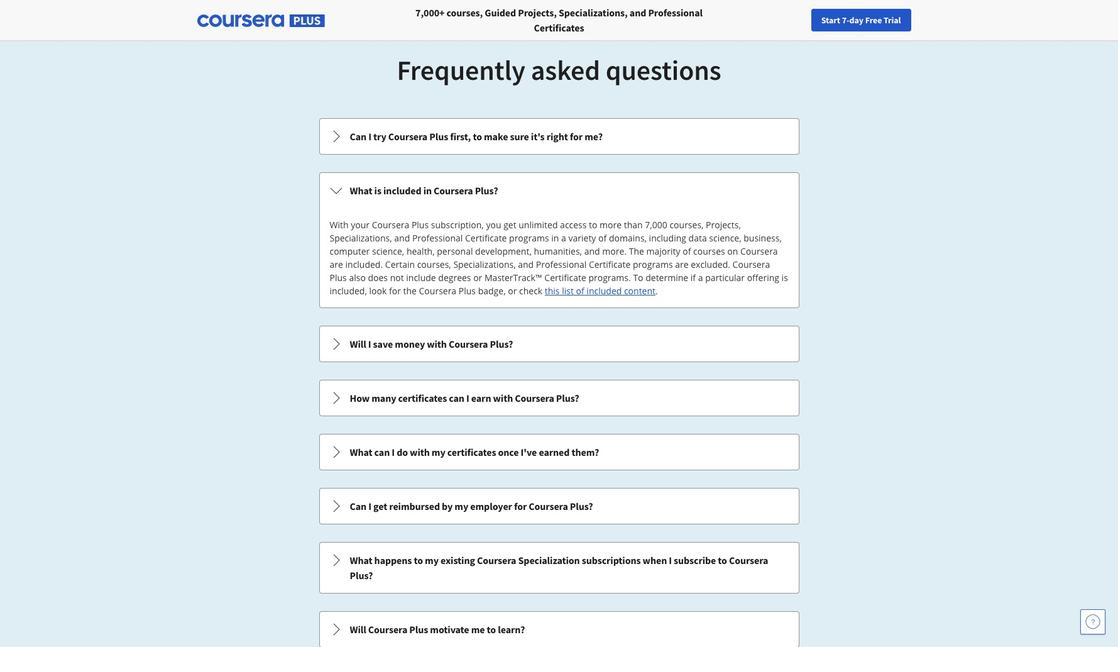 Task type: vqa. For each thing, say whether or not it's contained in the screenshot.
New
yes



Task type: locate. For each thing, give the bounding box(es) containing it.
specializations, up computer
[[330, 232, 392, 244]]

plus left 'first,'
[[430, 130, 448, 143]]

can inside dropdown button
[[375, 446, 390, 458]]

1 vertical spatial get
[[373, 500, 387, 512]]

0 vertical spatial projects,
[[518, 6, 557, 19]]

1 vertical spatial for
[[389, 285, 401, 297]]

coursera left motivate
[[368, 623, 408, 636]]

coursera down the business,
[[741, 245, 778, 257]]

7-
[[842, 14, 850, 26]]

can for can i get reimbursed by my employer for coursera plus?
[[350, 500, 367, 512]]

earn
[[471, 392, 491, 404]]

0 horizontal spatial certificate
[[465, 232, 507, 244]]

to
[[473, 130, 482, 143], [589, 219, 598, 231], [414, 554, 423, 567], [718, 554, 727, 567], [487, 623, 496, 636]]

0 horizontal spatial your
[[351, 219, 370, 231]]

my right the do at bottom left
[[432, 446, 446, 458]]

a
[[562, 232, 566, 244], [698, 272, 703, 284]]

my for certificates
[[432, 446, 446, 458]]

programs down the unlimited
[[509, 232, 549, 244]]

subscriptions
[[582, 554, 641, 567]]

what left happens on the left of the page
[[350, 554, 373, 567]]

by
[[442, 500, 453, 512]]

programs.
[[589, 272, 631, 284]]

are up determine
[[675, 258, 689, 270]]

and
[[630, 6, 647, 19], [394, 232, 410, 244], [585, 245, 600, 257], [518, 258, 534, 270]]

can i get reimbursed by my employer for coursera plus?
[[350, 500, 593, 512]]

data
[[689, 232, 707, 244]]

once
[[498, 446, 519, 458]]

i left 'reimbursed'
[[369, 500, 372, 512]]

2 vertical spatial certificate
[[545, 272, 587, 284]]

your for find
[[868, 14, 885, 26]]

included down programs.
[[587, 285, 622, 297]]

for right employer
[[514, 500, 527, 512]]

i right when
[[669, 554, 672, 567]]

is inside with your coursera plus subscription, you get unlimited access to more than 7,000 courses, projects, specializations, and professional certificate programs in a variety of domains, including data science, business, computer science, health, personal development, humanities, and more. the majority of courses on coursera are included. certain courses, specializations, and professional certificate programs are excluded. coursera plus also does not include degrees or mastertrack™ certificate programs. to determine if a particular offering is included, look for the coursera plus badge, or check
[[782, 272, 788, 284]]

professional inside 7,000+ courses, guided projects, specializations, and professional certificates
[[649, 6, 703, 19]]

1 horizontal spatial specializations,
[[454, 258, 516, 270]]

i inside what happens to my existing coursera specialization subscriptions when i subscribe to coursera plus?
[[669, 554, 672, 567]]

look
[[369, 285, 387, 297]]

include
[[406, 272, 436, 284]]

list
[[318, 117, 801, 647]]

can
[[449, 392, 465, 404], [375, 446, 390, 458]]

1 horizontal spatial programs
[[633, 258, 673, 270]]

0 vertical spatial of
[[599, 232, 607, 244]]

1 vertical spatial will
[[350, 623, 366, 636]]

1 horizontal spatial can
[[449, 392, 465, 404]]

2 vertical spatial professional
[[536, 258, 587, 270]]

or up badge, on the top of page
[[474, 272, 482, 284]]

badge,
[[478, 285, 506, 297]]

plus up health,
[[412, 219, 429, 231]]

0 horizontal spatial is
[[375, 184, 382, 197]]

your inside with your coursera plus subscription, you get unlimited access to more than 7,000 courses, projects, specializations, and professional certificate programs in a variety of domains, including data science, business, computer science, health, personal development, humanities, and more. the majority of courses on coursera are included. certain courses, specializations, and professional certificate programs are excluded. coursera plus also does not include degrees or mastertrack™ certificate programs. to determine if a particular offering is included, look for the coursera plus badge, or check
[[351, 219, 370, 231]]

will for will coursera plus motivate me to learn?
[[350, 623, 366, 636]]

computer
[[330, 245, 370, 257]]

your for with
[[351, 219, 370, 231]]

a right if
[[698, 272, 703, 284]]

0 horizontal spatial projects,
[[518, 6, 557, 19]]

when
[[643, 554, 667, 567]]

excluded.
[[691, 258, 731, 270]]

1 vertical spatial a
[[698, 272, 703, 284]]

0 vertical spatial is
[[375, 184, 382, 197]]

0 horizontal spatial get
[[373, 500, 387, 512]]

1 vertical spatial can
[[350, 500, 367, 512]]

certificates right many
[[398, 392, 447, 404]]

7,000
[[645, 219, 668, 231]]

my left 'existing'
[[425, 554, 439, 567]]

plus inside can i try coursera plus first, to make sure it's right for me? dropdown button
[[430, 130, 448, 143]]

included down try at the top left
[[384, 184, 422, 197]]

to inside with your coursera plus subscription, you get unlimited access to more than 7,000 courses, projects, specializations, and professional certificate programs in a variety of domains, including data science, business, computer science, health, personal development, humanities, and more. the majority of courses on coursera are included. certain courses, specializations, and professional certificate programs are excluded. coursera plus also does not include degrees or mastertrack™ certificate programs. to determine if a particular offering is included, look for the coursera plus badge, or check
[[589, 219, 598, 231]]

if
[[691, 272, 696, 284]]

access
[[560, 219, 587, 231]]

included inside dropdown button
[[384, 184, 422, 197]]

0 vertical spatial certificates
[[398, 392, 447, 404]]

i left save
[[368, 338, 371, 350]]

0 horizontal spatial programs
[[509, 232, 549, 244]]

will i save money with coursera plus?
[[350, 338, 513, 350]]

0 vertical spatial with
[[427, 338, 447, 350]]

1 vertical spatial included
[[587, 285, 622, 297]]

what left the do at bottom left
[[350, 446, 373, 458]]

0 vertical spatial professional
[[649, 6, 703, 19]]

1 vertical spatial science,
[[372, 245, 404, 257]]

a up humanities,
[[562, 232, 566, 244]]

0 horizontal spatial in
[[424, 184, 432, 197]]

0 vertical spatial included
[[384, 184, 422, 197]]

1 vertical spatial is
[[782, 272, 788, 284]]

0 vertical spatial what
[[350, 184, 373, 197]]

coursera inside 'dropdown button'
[[449, 338, 488, 350]]

what inside what happens to my existing coursera specialization subscriptions when i subscribe to coursera plus?
[[350, 554, 373, 567]]

2 horizontal spatial professional
[[649, 6, 703, 19]]

can i try coursera plus first, to make sure it's right for me?
[[350, 130, 603, 143]]

will inside will coursera plus motivate me to learn? "dropdown button"
[[350, 623, 366, 636]]

with right "money"
[[427, 338, 447, 350]]

0 vertical spatial certificate
[[465, 232, 507, 244]]

plus left motivate
[[410, 623, 428, 636]]

how many certificates can i earn with coursera plus?
[[350, 392, 580, 404]]

are down computer
[[330, 258, 343, 270]]

2 vertical spatial with
[[410, 446, 430, 458]]

in inside dropdown button
[[424, 184, 432, 197]]

science, up on
[[709, 232, 742, 244]]

1 horizontal spatial your
[[868, 14, 885, 26]]

more
[[600, 219, 622, 231]]

projects,
[[518, 6, 557, 19], [706, 219, 741, 231]]

science, up certain
[[372, 245, 404, 257]]

can for can i try coursera plus first, to make sure it's right for me?
[[350, 130, 367, 143]]

for left 'me?'
[[570, 130, 583, 143]]

certificates left once
[[448, 446, 496, 458]]

what for what is included in coursera plus?
[[350, 184, 373, 197]]

2 vertical spatial what
[[350, 554, 373, 567]]

with right the do at bottom left
[[410, 446, 430, 458]]

i left the do at bottom left
[[392, 446, 395, 458]]

1 horizontal spatial is
[[782, 272, 788, 284]]

content
[[624, 285, 656, 297]]

0 vertical spatial or
[[474, 272, 482, 284]]

help center image
[[1086, 614, 1101, 629]]

get left 'reimbursed'
[[373, 500, 387, 512]]

what for what can i do with my certificates once i've earned them?
[[350, 446, 373, 458]]

with inside 'dropdown button'
[[427, 338, 447, 350]]

i left 'earn'
[[467, 392, 469, 404]]

coursera right try at the top left
[[388, 130, 428, 143]]

professional up questions
[[649, 6, 703, 19]]

can left 'earn'
[[449, 392, 465, 404]]

get right you
[[504, 219, 517, 231]]

courses, up data
[[670, 219, 704, 231]]

happens
[[375, 554, 412, 567]]

in inside with your coursera plus subscription, you get unlimited access to more than 7,000 courses, projects, specializations, and professional certificate programs in a variety of domains, including data science, business, computer science, health, personal development, humanities, and more. the majority of courses on coursera are included. certain courses, specializations, and professional certificate programs are excluded. coursera plus also does not include degrees or mastertrack™ certificate programs. to determine if a particular offering is included, look for the coursera plus badge, or check
[[552, 232, 559, 244]]

certificate down you
[[465, 232, 507, 244]]

0 vertical spatial specializations,
[[559, 6, 628, 19]]

of right list
[[576, 285, 585, 297]]

or down mastertrack™
[[508, 285, 517, 297]]

1 vertical spatial in
[[552, 232, 559, 244]]

None search field
[[173, 8, 475, 33]]

is right offering
[[782, 272, 788, 284]]

certain
[[385, 258, 415, 270]]

programs down majority
[[633, 258, 673, 270]]

1 vertical spatial can
[[375, 446, 390, 458]]

2 vertical spatial of
[[576, 285, 585, 297]]

mastertrack™
[[485, 272, 542, 284]]

subscribe
[[674, 554, 716, 567]]

1 horizontal spatial of
[[599, 232, 607, 244]]

plus?
[[475, 184, 498, 197], [490, 338, 513, 350], [556, 392, 580, 404], [570, 500, 593, 512], [350, 569, 373, 582]]

courses, right 7,000+
[[447, 6, 483, 19]]

1 horizontal spatial professional
[[536, 258, 587, 270]]

1 vertical spatial projects,
[[706, 219, 741, 231]]

2 vertical spatial specializations,
[[454, 258, 516, 270]]

my inside what happens to my existing coursera specialization subscriptions when i subscribe to coursera plus?
[[425, 554, 439, 567]]

what
[[350, 184, 373, 197], [350, 446, 373, 458], [350, 554, 373, 567]]

courses, up the include
[[417, 258, 451, 270]]

can left try at the top left
[[350, 130, 367, 143]]

coursera plus image
[[197, 15, 325, 27]]

1 vertical spatial certificates
[[448, 446, 496, 458]]

courses,
[[447, 6, 483, 19], [670, 219, 704, 231], [417, 258, 451, 270]]

1 vertical spatial programs
[[633, 258, 673, 270]]

professional down humanities,
[[536, 258, 587, 270]]

science,
[[709, 232, 742, 244], [372, 245, 404, 257]]

will
[[350, 338, 366, 350], [350, 623, 366, 636]]

certificate up list
[[545, 272, 587, 284]]

plus? inside dropdown button
[[556, 392, 580, 404]]

1 vertical spatial what
[[350, 446, 373, 458]]

1 horizontal spatial in
[[552, 232, 559, 244]]

is down try at the top left
[[375, 184, 382, 197]]

specializations, up certificates
[[559, 6, 628, 19]]

2 vertical spatial my
[[425, 554, 439, 567]]

2 will from the top
[[350, 623, 366, 636]]

2 horizontal spatial specializations,
[[559, 6, 628, 19]]

coursera right subscribe
[[729, 554, 769, 567]]

day
[[850, 14, 864, 26]]

1 vertical spatial my
[[455, 500, 469, 512]]

my
[[432, 446, 446, 458], [455, 500, 469, 512], [425, 554, 439, 567]]

in
[[424, 184, 432, 197], [552, 232, 559, 244]]

for
[[570, 130, 583, 143], [389, 285, 401, 297], [514, 500, 527, 512]]

plus down degrees
[[459, 285, 476, 297]]

i left try at the top left
[[369, 130, 372, 143]]

1 vertical spatial specializations,
[[330, 232, 392, 244]]

for inside with your coursera plus subscription, you get unlimited access to more than 7,000 courses, projects, specializations, and professional certificate programs in a variety of domains, including data science, business, computer science, health, personal development, humanities, and more. the majority of courses on coursera are included. certain courses, specializations, and professional certificate programs are excluded. coursera plus also does not include degrees or mastertrack™ certificate programs. to determine if a particular offering is included, look for the coursera plus badge, or check
[[389, 285, 401, 297]]

1 can from the top
[[350, 130, 367, 143]]

of down data
[[683, 245, 691, 257]]

1 horizontal spatial science,
[[709, 232, 742, 244]]

what up computer
[[350, 184, 373, 197]]

of down 'more'
[[599, 232, 607, 244]]

1 horizontal spatial are
[[675, 258, 689, 270]]

humanities,
[[534, 245, 582, 257]]

0 horizontal spatial can
[[375, 446, 390, 458]]

2 are from the left
[[675, 258, 689, 270]]

1 vertical spatial professional
[[412, 232, 463, 244]]

in up subscription,
[[424, 184, 432, 197]]

2 horizontal spatial of
[[683, 245, 691, 257]]

with inside dropdown button
[[410, 446, 430, 458]]

7,000+ courses, guided projects, specializations, and professional certificates
[[416, 6, 703, 34]]

specializations, down development,
[[454, 258, 516, 270]]

can left the do at bottom left
[[375, 446, 390, 458]]

are
[[330, 258, 343, 270], [675, 258, 689, 270]]

certificate up programs.
[[589, 258, 631, 270]]

to up variety
[[589, 219, 598, 231]]

earned
[[539, 446, 570, 458]]

coursera
[[388, 130, 428, 143], [434, 184, 473, 197], [372, 219, 410, 231], [741, 245, 778, 257], [733, 258, 770, 270], [419, 285, 457, 297], [449, 338, 488, 350], [515, 392, 554, 404], [529, 500, 568, 512], [477, 554, 517, 567], [729, 554, 769, 567], [368, 623, 408, 636]]

1 vertical spatial courses,
[[670, 219, 704, 231]]

projects, up on
[[706, 219, 741, 231]]

1 vertical spatial or
[[508, 285, 517, 297]]

0 vertical spatial can
[[449, 392, 465, 404]]

learn?
[[498, 623, 525, 636]]

can left 'reimbursed'
[[350, 500, 367, 512]]

1 horizontal spatial for
[[514, 500, 527, 512]]

and inside 7,000+ courses, guided projects, specializations, and professional certificates
[[630, 6, 647, 19]]

coursera right 'earn'
[[515, 392, 554, 404]]

0 horizontal spatial are
[[330, 258, 343, 270]]

1 what from the top
[[350, 184, 373, 197]]

professional
[[649, 6, 703, 19], [412, 232, 463, 244], [536, 258, 587, 270]]

0 horizontal spatial specializations,
[[330, 232, 392, 244]]

in up humanities,
[[552, 232, 559, 244]]

3 what from the top
[[350, 554, 373, 567]]

get
[[504, 219, 517, 231], [373, 500, 387, 512]]

1 will from the top
[[350, 338, 366, 350]]

0 vertical spatial for
[[570, 130, 583, 143]]

2 vertical spatial for
[[514, 500, 527, 512]]

for down not
[[389, 285, 401, 297]]

i inside how many certificates can i earn with coursera plus? dropdown button
[[467, 392, 469, 404]]

what is included in coursera plus? button
[[320, 173, 799, 208]]

0 horizontal spatial a
[[562, 232, 566, 244]]

with right 'earn'
[[493, 392, 513, 404]]

projects, up certificates
[[518, 6, 557, 19]]

2 horizontal spatial for
[[570, 130, 583, 143]]

guided
[[485, 6, 516, 19]]

0 vertical spatial get
[[504, 219, 517, 231]]

0 vertical spatial your
[[868, 14, 885, 26]]

2 what from the top
[[350, 446, 373, 458]]

coursera inside dropdown button
[[515, 392, 554, 404]]

0 horizontal spatial science,
[[372, 245, 404, 257]]

0 horizontal spatial for
[[389, 285, 401, 297]]

save
[[373, 338, 393, 350]]

or
[[474, 272, 482, 284], [508, 285, 517, 297]]

of
[[599, 232, 607, 244], [683, 245, 691, 257], [576, 285, 585, 297]]

this
[[545, 285, 560, 297]]

0 vertical spatial a
[[562, 232, 566, 244]]

list
[[562, 285, 574, 297]]

will for will i save money with coursera plus?
[[350, 338, 366, 350]]

majority
[[647, 245, 681, 257]]

certificates
[[534, 21, 584, 34]]

included.
[[346, 258, 383, 270]]

0 vertical spatial will
[[350, 338, 366, 350]]

my for employer
[[455, 500, 469, 512]]

personal
[[437, 245, 473, 257]]

asked
[[531, 53, 600, 87]]

0 vertical spatial science,
[[709, 232, 742, 244]]

0 vertical spatial can
[[350, 130, 367, 143]]

0 horizontal spatial of
[[576, 285, 585, 297]]

professional up health,
[[412, 232, 463, 244]]

0 vertical spatial courses,
[[447, 6, 483, 19]]

1 horizontal spatial projects,
[[706, 219, 741, 231]]

0 vertical spatial my
[[432, 446, 446, 458]]

to right me
[[487, 623, 496, 636]]

included,
[[330, 285, 367, 297]]

0 vertical spatial in
[[424, 184, 432, 197]]

my right by
[[455, 500, 469, 512]]

1 horizontal spatial get
[[504, 219, 517, 231]]

2 horizontal spatial certificate
[[589, 258, 631, 270]]

specialization
[[518, 554, 580, 567]]

specializations,
[[559, 6, 628, 19], [330, 232, 392, 244], [454, 258, 516, 270]]

coursera up how many certificates can i earn with coursera plus? on the bottom of the page
[[449, 338, 488, 350]]

will inside will i save money with coursera plus? 'dropdown button'
[[350, 338, 366, 350]]

0 horizontal spatial included
[[384, 184, 422, 197]]

1 vertical spatial with
[[493, 392, 513, 404]]

plus? inside 'dropdown button'
[[490, 338, 513, 350]]

1 vertical spatial your
[[351, 219, 370, 231]]

0 horizontal spatial professional
[[412, 232, 463, 244]]

i inside can i get reimbursed by my employer for coursera plus? dropdown button
[[369, 500, 372, 512]]

programs
[[509, 232, 549, 244], [633, 258, 673, 270]]

2 can from the top
[[350, 500, 367, 512]]

start 7-day free trial
[[822, 14, 901, 26]]

coursera up health,
[[372, 219, 410, 231]]

frequently
[[397, 53, 526, 87]]



Task type: describe. For each thing, give the bounding box(es) containing it.
with your coursera plus subscription, you get unlimited access to more than 7,000 courses, projects, specializations, and professional certificate programs in a variety of domains, including data science, business, computer science, health, personal development, humanities, and more. the majority of courses on coursera are included. certain courses, specializations, and professional certificate programs are excluded. coursera plus also does not include degrees or mastertrack™ certificate programs. to determine if a particular offering is included, look for the coursera plus badge, or check
[[330, 219, 788, 297]]

this list of included content .
[[545, 285, 658, 297]]

not
[[390, 272, 404, 284]]

coursera inside "dropdown button"
[[368, 623, 408, 636]]

certificates inside dropdown button
[[398, 392, 447, 404]]

what can i do with my certificates once i've earned them?
[[350, 446, 599, 458]]

with inside dropdown button
[[493, 392, 513, 404]]

sure
[[510, 130, 529, 143]]

free
[[866, 14, 882, 26]]

projects, inside with your coursera plus subscription, you get unlimited access to more than 7,000 courses, projects, specializations, and professional certificate programs in a variety of domains, including data science, business, computer science, health, personal development, humanities, and more. the majority of courses on coursera are included. certain courses, specializations, and professional certificate programs are excluded. coursera plus also does not include degrees or mastertrack™ certificate programs. to determine if a particular offering is included, look for the coursera plus badge, or check
[[706, 219, 741, 231]]

offering
[[747, 272, 780, 284]]

career
[[905, 14, 929, 26]]

.
[[656, 285, 658, 297]]

coursera right 'existing'
[[477, 554, 517, 567]]

unlimited
[[519, 219, 558, 231]]

with for plus?
[[427, 338, 447, 350]]

development,
[[475, 245, 532, 257]]

to right 'first,'
[[473, 130, 482, 143]]

projects, inside 7,000+ courses, guided projects, specializations, and professional certificates
[[518, 6, 557, 19]]

them?
[[572, 446, 599, 458]]

motivate
[[430, 623, 469, 636]]

0 vertical spatial programs
[[509, 232, 549, 244]]

can inside dropdown button
[[449, 392, 465, 404]]

this list of included content link
[[545, 285, 656, 297]]

1 vertical spatial certificate
[[589, 258, 631, 270]]

also
[[349, 272, 366, 284]]

0 horizontal spatial or
[[474, 272, 482, 284]]

frequently asked questions
[[397, 53, 722, 87]]

i've
[[521, 446, 537, 458]]

questions
[[606, 53, 722, 87]]

coursera up offering
[[733, 258, 770, 270]]

including
[[649, 232, 687, 244]]

what happens to my existing coursera specialization subscriptions when i subscribe to coursera plus? button
[[320, 543, 799, 593]]

is inside what is included in coursera plus? dropdown button
[[375, 184, 382, 197]]

trial
[[884, 14, 901, 26]]

i inside can i try coursera plus first, to make sure it's right for me? dropdown button
[[369, 130, 372, 143]]

reimbursed
[[389, 500, 440, 512]]

i inside what can i do with my certificates once i've earned them? dropdown button
[[392, 446, 395, 458]]

domains,
[[609, 232, 647, 244]]

it's
[[531, 130, 545, 143]]

1 horizontal spatial certificate
[[545, 272, 587, 284]]

what for what happens to my existing coursera specialization subscriptions when i subscribe to coursera plus?
[[350, 554, 373, 567]]

do
[[397, 446, 408, 458]]

coursera up specialization on the bottom
[[529, 500, 568, 512]]

you
[[486, 219, 501, 231]]

subscription,
[[431, 219, 484, 231]]

i inside will i save money with coursera plus? 'dropdown button'
[[368, 338, 371, 350]]

find your new career link
[[844, 13, 936, 28]]

2 vertical spatial courses,
[[417, 258, 451, 270]]

find
[[851, 14, 867, 26]]

can i get reimbursed by my employer for coursera plus? button
[[320, 489, 799, 524]]

plus? inside what happens to my existing coursera specialization subscriptions when i subscribe to coursera plus?
[[350, 569, 373, 582]]

courses, inside 7,000+ courses, guided projects, specializations, and professional certificates
[[447, 6, 483, 19]]

1 horizontal spatial or
[[508, 285, 517, 297]]

with
[[330, 219, 349, 231]]

try
[[373, 130, 386, 143]]

can i try coursera plus first, to make sure it's right for me? button
[[320, 119, 799, 154]]

plus inside will coursera plus motivate me to learn? "dropdown button"
[[410, 623, 428, 636]]

first,
[[450, 130, 471, 143]]

1 horizontal spatial a
[[698, 272, 703, 284]]

determine
[[646, 272, 689, 284]]

does
[[368, 272, 388, 284]]

what is included in coursera plus?
[[350, 184, 498, 197]]

variety
[[569, 232, 596, 244]]

to inside "dropdown button"
[[487, 623, 496, 636]]

1 horizontal spatial included
[[587, 285, 622, 297]]

with for certificates
[[410, 446, 430, 458]]

than
[[624, 219, 643, 231]]

employer
[[471, 500, 512, 512]]

plus up the included,
[[330, 272, 347, 284]]

how
[[350, 392, 370, 404]]

will i save money with coursera plus? button
[[320, 326, 799, 362]]

will coursera plus motivate me to learn?
[[350, 623, 525, 636]]

me?
[[585, 130, 603, 143]]

the
[[403, 285, 417, 297]]

list containing can i try coursera plus first, to make sure it's right for me?
[[318, 117, 801, 647]]

find your new career
[[851, 14, 929, 26]]

get inside with your coursera plus subscription, you get unlimited access to more than 7,000 courses, projects, specializations, and professional certificate programs in a variety of domains, including data science, business, computer science, health, personal development, humanities, and more. the majority of courses on coursera are included. certain courses, specializations, and professional certificate programs are excluded. coursera plus also does not include degrees or mastertrack™ certificate programs. to determine if a particular offering is included, look for the coursera plus badge, or check
[[504, 219, 517, 231]]

more.
[[603, 245, 627, 257]]

to right happens on the left of the page
[[414, 554, 423, 567]]

health,
[[407, 245, 435, 257]]

degrees
[[438, 272, 471, 284]]

7,000+
[[416, 6, 445, 19]]

coursera down the include
[[419, 285, 457, 297]]

the
[[629, 245, 644, 257]]

start
[[822, 14, 841, 26]]

right
[[547, 130, 568, 143]]

coursera up subscription,
[[434, 184, 473, 197]]

will coursera plus motivate me to learn? button
[[320, 612, 799, 647]]

how many certificates can i earn with coursera plus? button
[[320, 380, 799, 416]]

what happens to my existing coursera specialization subscriptions when i subscribe to coursera plus?
[[350, 554, 769, 582]]

certificates inside dropdown button
[[448, 446, 496, 458]]

1 vertical spatial of
[[683, 245, 691, 257]]

start 7-day free trial button
[[812, 9, 911, 31]]

money
[[395, 338, 425, 350]]

courses
[[694, 245, 725, 257]]

to
[[633, 272, 644, 284]]

1 are from the left
[[330, 258, 343, 270]]

what can i do with my certificates once i've earned them? button
[[320, 434, 799, 470]]

check
[[519, 285, 543, 297]]

existing
[[441, 554, 475, 567]]

to right subscribe
[[718, 554, 727, 567]]

specializations, inside 7,000+ courses, guided projects, specializations, and professional certificates
[[559, 6, 628, 19]]

on
[[728, 245, 738, 257]]

business,
[[744, 232, 782, 244]]

get inside dropdown button
[[373, 500, 387, 512]]



